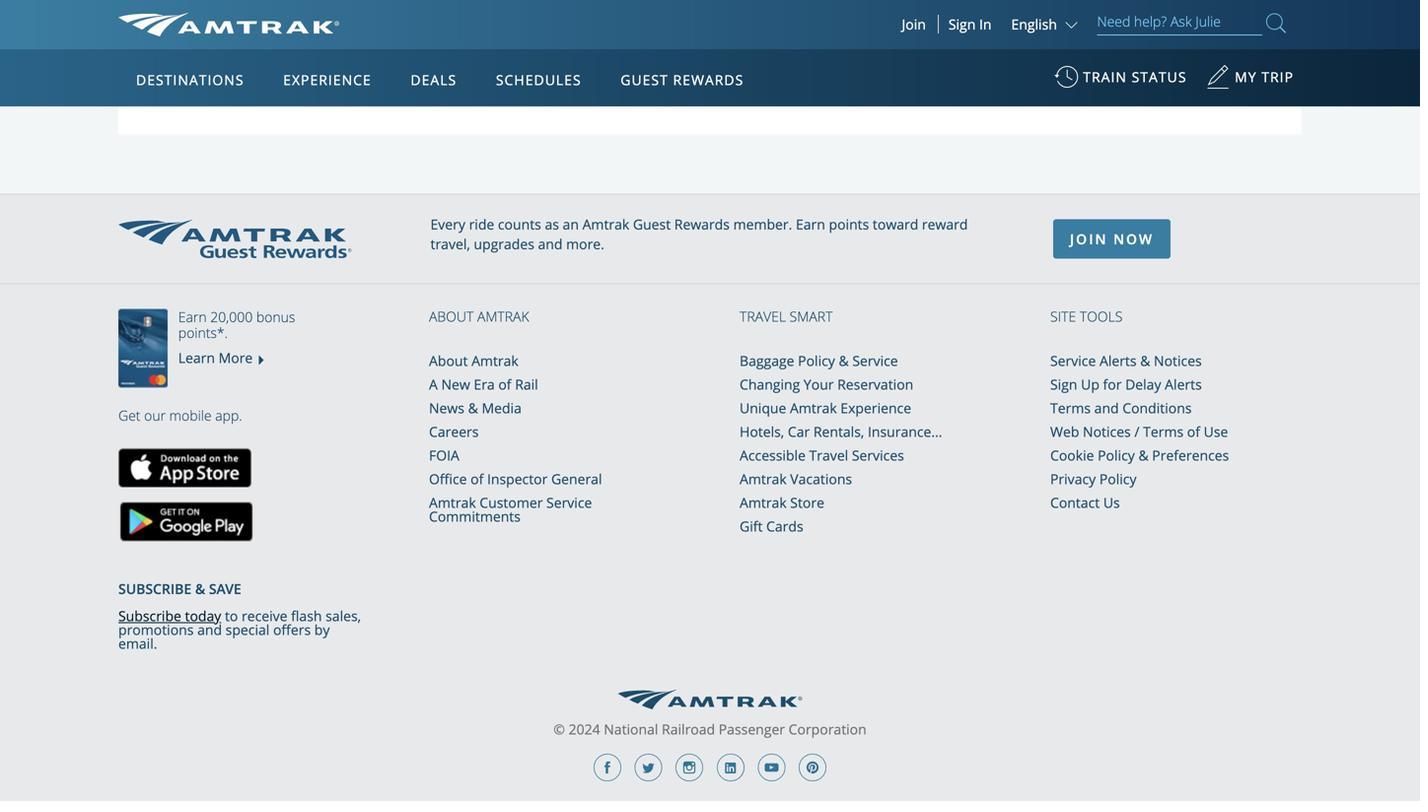Task type: vqa. For each thing, say whether or not it's contained in the screenshot.
Terms to the bottom
yes



Task type: describe. For each thing, give the bounding box(es) containing it.
member.
[[733, 215, 792, 234]]

more
[[219, 348, 253, 367]]

unique amtrak experience link
[[740, 399, 911, 418]]

site
[[1050, 307, 1076, 326]]

points*.
[[178, 324, 228, 342]]

1 horizontal spatial of
[[498, 376, 511, 394]]

new
[[441, 376, 470, 394]]

banner containing join
[[0, 0, 1420, 455]]

rail
[[515, 376, 538, 394]]

service inside service alerts & notices sign up for delay alerts terms and conditions web notices / terms of use cookie policy & preferences privacy policy contact us
[[1050, 352, 1096, 371]]

earn inside earn 20,000 bonus points*. learn more
[[178, 308, 207, 327]]

amtrak on youtube image
[[758, 754, 786, 782]]

about for about amtrak a new era of rail news & media careers foia office of inspector general amtrak customer service commitments
[[429, 352, 468, 371]]

by
[[314, 621, 330, 639]]

destinations
[[136, 71, 244, 89]]

schedules
[[496, 71, 582, 89]]

1 vertical spatial us
[[283, 82, 301, 101]]

amtrak down the accessible
[[740, 470, 787, 489]]

my trip
[[1235, 68, 1294, 86]]

status
[[1132, 68, 1187, 86]]

footer containing every ride counts as an amtrak guest rewards member. earn points toward reward travel, upgrades and more.
[[0, 194, 1420, 802]]

privacy
[[1050, 470, 1096, 489]]

baggage policy & service link
[[740, 352, 898, 371]]

accessible travel services link
[[740, 447, 904, 465]]

subscribe & save
[[118, 580, 241, 599]]

join for join now
[[1070, 230, 1108, 249]]

amtrak store link
[[740, 494, 825, 513]]

about amtrak
[[429, 307, 529, 326]]

0 vertical spatial notices
[[1154, 352, 1202, 371]]

trip
[[1262, 68, 1294, 86]]

2 vertical spatial policy
[[1100, 470, 1137, 489]]

tools
[[1080, 307, 1123, 326]]

deals button
[[403, 52, 465, 108]]

now
[[1114, 230, 1154, 249]]

and inside service alerts & notices sign up for delay alerts terms and conditions web notices / terms of use cookie policy & preferences privacy policy contact us
[[1095, 399, 1119, 418]]

smart
[[790, 307, 833, 326]]

amtrak on instagram image
[[676, 754, 703, 782]]

site tools
[[1050, 307, 1123, 326]]

of inside service alerts & notices sign up for delay alerts terms and conditions web notices / terms of use cookie policy & preferences privacy policy contact us
[[1187, 423, 1200, 442]]

office of inspector general link
[[429, 470, 602, 489]]

up
[[1081, 376, 1100, 394]]

office
[[429, 470, 467, 489]]

schedules link
[[488, 49, 589, 107]]

news
[[429, 399, 465, 418]]

1 vertical spatial policy
[[1098, 447, 1135, 465]]

accessible
[[740, 447, 806, 465]]

policy inside baggage policy & service changing your reservation unique amtrak experience hotels, car rentals, insurance... accessible travel services amtrak vacations amtrak store gift cards
[[798, 352, 835, 371]]

our
[[144, 406, 166, 425]]

unique
[[740, 399, 786, 418]]

changing your reservation link
[[740, 376, 914, 394]]

era
[[474, 376, 495, 394]]

save
[[209, 580, 241, 599]]

& left save on the bottom left
[[195, 580, 205, 599]]

points
[[829, 215, 869, 234]]

1 contact us from the top
[[226, 17, 351, 51]]

20,000
[[210, 308, 253, 327]]

1 vertical spatial contact us link
[[1050, 494, 1120, 513]]

amtrak on linkedin image
[[717, 754, 745, 782]]

delay
[[1126, 376, 1161, 394]]

web notices / terms of use link
[[1050, 423, 1228, 442]]

to
[[225, 607, 238, 626]]

hotels, car rentals, insurance... link
[[740, 423, 942, 442]]

1 vertical spatial amtrak image
[[618, 690, 802, 710]]

national
[[604, 720, 658, 739]]

mobile
[[169, 406, 212, 425]]

for
[[1103, 376, 1122, 394]]

learn more link
[[178, 348, 253, 367]]

gift
[[740, 518, 763, 536]]

amtrak on facebook image
[[594, 754, 621, 782]]

train
[[1083, 68, 1127, 86]]

0 horizontal spatial terms
[[1050, 399, 1091, 418]]

today
[[185, 607, 221, 626]]

amtrak down office
[[429, 494, 476, 513]]

special
[[226, 621, 270, 639]]

subscribe today link
[[118, 607, 221, 626]]

counts
[[498, 215, 541, 234]]

toward
[[873, 215, 919, 234]]

0 vertical spatial sign
[[949, 15, 976, 34]]

1 vertical spatial notices
[[1083, 423, 1131, 442]]

guest rewards
[[621, 71, 744, 89]]

passenger
[[719, 720, 785, 739]]

contact inside service alerts & notices sign up for delay alerts terms and conditions web notices / terms of use cookie policy & preferences privacy policy contact us
[[1050, 494, 1100, 513]]

sign inside service alerts & notices sign up for delay alerts terms and conditions web notices / terms of use cookie policy & preferences privacy policy contact us
[[1050, 376, 1078, 394]]

0 vertical spatial contact us link
[[226, 82, 301, 101]]

railroad
[[662, 720, 715, 739]]

upgrades
[[474, 235, 534, 254]]

about for about amtrak
[[429, 307, 474, 326]]

offers
[[273, 621, 311, 639]]

©
[[554, 720, 565, 739]]

conditions
[[1123, 399, 1192, 418]]

foia link
[[429, 447, 460, 465]]

careers link
[[429, 423, 479, 442]]

a
[[429, 376, 438, 394]]

as
[[545, 215, 559, 234]]

& down "web notices / terms of use" link
[[1139, 447, 1149, 465]]

my
[[1235, 68, 1257, 86]]

0 horizontal spatial alerts
[[1100, 352, 1137, 371]]

2 vertical spatial of
[[471, 470, 484, 489]]

amtrak inside every ride counts as an amtrak guest rewards member. earn points toward reward travel, upgrades and more.
[[583, 215, 630, 234]]

car
[[788, 423, 810, 442]]

baggage policy & service changing your reservation unique amtrak experience hotels, car rentals, insurance... accessible travel services amtrak vacations amtrak store gift cards
[[740, 352, 942, 536]]

sign in
[[949, 15, 992, 34]]

insurance...
[[868, 423, 942, 442]]

service alerts & notices link
[[1050, 352, 1202, 371]]

to receive flash sales, promotions and special offers by email.
[[118, 607, 361, 653]]

in
[[979, 15, 992, 34]]

foia
[[429, 447, 460, 465]]

amtrak on twitter image
[[635, 754, 662, 782]]

careers
[[429, 423, 479, 442]]

& inside baggage policy & service changing your reservation unique amtrak experience hotels, car rentals, insurance... accessible travel services amtrak vacations amtrak store gift cards
[[839, 352, 849, 371]]

general
[[551, 470, 602, 489]]

pinterest image
[[799, 754, 827, 782]]

services
[[852, 447, 904, 465]]

0 vertical spatial contact
[[226, 17, 315, 51]]

earn 20,000 bonus points*. learn more
[[178, 308, 295, 367]]



Task type: locate. For each thing, give the bounding box(es) containing it.
privacy policy link
[[1050, 470, 1137, 489]]

Please enter your search item search field
[[1097, 10, 1263, 36]]

an
[[563, 215, 579, 234]]

amtrak up more.
[[583, 215, 630, 234]]

about up new
[[429, 352, 468, 371]]

and left to
[[197, 621, 222, 639]]

contact
[[226, 17, 315, 51], [226, 82, 280, 101], [1050, 494, 1100, 513]]

0 vertical spatial of
[[498, 376, 511, 394]]

1 vertical spatial travel
[[809, 447, 848, 465]]

&
[[839, 352, 849, 371], [1140, 352, 1151, 371], [468, 399, 478, 418], [1139, 447, 1149, 465], [195, 580, 205, 599]]

news & media link
[[429, 399, 522, 418]]

rewards inside every ride counts as an amtrak guest rewards member. earn points toward reward travel, upgrades and more.
[[674, 215, 730, 234]]

experience
[[283, 71, 372, 89], [841, 399, 911, 418]]

app.
[[215, 406, 242, 425]]

1 horizontal spatial join
[[1070, 230, 1108, 249]]

alerts
[[1100, 352, 1137, 371], [1165, 376, 1202, 394]]

1 horizontal spatial travel
[[809, 447, 848, 465]]

2 vertical spatial us
[[1104, 494, 1120, 513]]

0 vertical spatial about
[[429, 307, 474, 326]]

application
[[192, 165, 665, 441]]

amtrak down 'your'
[[790, 399, 837, 418]]

service up 'reservation'
[[853, 352, 898, 371]]

1 horizontal spatial us
[[321, 17, 351, 51]]

0 vertical spatial terms
[[1050, 399, 1091, 418]]

0 horizontal spatial travel
[[740, 307, 786, 326]]

notices down terms and conditions link
[[1083, 423, 1131, 442]]

1 vertical spatial alerts
[[1165, 376, 1202, 394]]

1 vertical spatial guest
[[633, 215, 671, 234]]

amtrak image up © 2024 national railroad passenger corporation
[[618, 690, 802, 710]]

0 vertical spatial amtrak image
[[118, 13, 340, 36]]

0 horizontal spatial and
[[197, 621, 222, 639]]

service inside the about amtrak a new era of rail news & media careers foia office of inspector general amtrak customer service commitments
[[546, 494, 592, 513]]

& up changing your reservation link
[[839, 352, 849, 371]]

subscribe
[[118, 607, 181, 626]]

join now link
[[1053, 220, 1171, 259]]

earn left 20,000
[[178, 308, 207, 327]]

media
[[482, 399, 522, 418]]

and inside every ride counts as an amtrak guest rewards member. earn points toward reward travel, upgrades and more.
[[538, 235, 563, 254]]

deals
[[411, 71, 457, 89]]

amtrak guest rewards preferred mastercard image
[[118, 309, 178, 388]]

1 horizontal spatial sign
[[1050, 376, 1078, 394]]

amtrak guest rewards image
[[118, 220, 351, 259]]

every ride counts as an amtrak guest rewards member. earn points toward reward travel, upgrades and more.
[[431, 215, 968, 254]]

promotions
[[118, 621, 194, 639]]

footer containing subscribe & save
[[118, 542, 370, 653]]

amtrak
[[583, 215, 630, 234], [477, 307, 529, 326], [472, 352, 519, 371], [790, 399, 837, 418], [740, 470, 787, 489], [429, 494, 476, 513], [740, 494, 787, 513]]

us inside service alerts & notices sign up for delay alerts terms and conditions web notices / terms of use cookie policy & preferences privacy policy contact us
[[1104, 494, 1120, 513]]

sign in button
[[949, 15, 992, 34]]

policy up 'your'
[[798, 352, 835, 371]]

regions map image
[[192, 165, 665, 441]]

reservation
[[838, 376, 914, 394]]

about inside the about amtrak a new era of rail news & media careers foia office of inspector general amtrak customer service commitments
[[429, 352, 468, 371]]

amtrak up the gift cards link
[[740, 494, 787, 513]]

1 vertical spatial about
[[429, 352, 468, 371]]

2 contact us from the top
[[226, 82, 301, 101]]

1 vertical spatial join
[[1070, 230, 1108, 249]]

inspector
[[487, 470, 548, 489]]

1 horizontal spatial alerts
[[1165, 376, 1202, 394]]

cookie policy & preferences link
[[1050, 447, 1229, 465]]

0 vertical spatial earn
[[796, 215, 825, 234]]

sign left in on the top
[[949, 15, 976, 34]]

1 horizontal spatial earn
[[796, 215, 825, 234]]

earn left points
[[796, 215, 825, 234]]

sign left up
[[1050, 376, 1078, 394]]

travel inside baggage policy & service changing your reservation unique amtrak experience hotels, car rentals, insurance... accessible travel services amtrak vacations amtrak store gift cards
[[809, 447, 848, 465]]

0 horizontal spatial earn
[[178, 308, 207, 327]]

1 vertical spatial sign
[[1050, 376, 1078, 394]]

2 vertical spatial and
[[197, 621, 222, 639]]

terms up web
[[1050, 399, 1091, 418]]

1 vertical spatial contact us
[[226, 82, 301, 101]]

sales,
[[326, 607, 361, 626]]

sign
[[949, 15, 976, 34], [1050, 376, 1078, 394]]

service alerts & notices sign up for delay alerts terms and conditions web notices / terms of use cookie policy & preferences privacy policy contact us
[[1050, 352, 1229, 513]]

a new era of rail link
[[429, 376, 538, 394]]

amtrak up about amtrak link
[[477, 307, 529, 326]]

1 vertical spatial terms
[[1143, 423, 1184, 442]]

1 vertical spatial rewards
[[674, 215, 730, 234]]

experience inside baggage policy & service changing your reservation unique amtrak experience hotels, car rentals, insurance... accessible travel services amtrak vacations amtrak store gift cards
[[841, 399, 911, 418]]

2024
[[569, 720, 600, 739]]

1 vertical spatial contact
[[226, 82, 280, 101]]

1 vertical spatial of
[[1187, 423, 1200, 442]]

more.
[[566, 235, 605, 254]]

contact us link
[[226, 82, 301, 101], [1050, 494, 1120, 513]]

and down as
[[538, 235, 563, 254]]

0 vertical spatial travel
[[740, 307, 786, 326]]

0 vertical spatial contact us
[[226, 17, 351, 51]]

0 horizontal spatial amtrak image
[[118, 13, 340, 36]]

2 horizontal spatial us
[[1104, 494, 1120, 513]]

cards
[[766, 518, 804, 536]]

0 horizontal spatial us
[[283, 82, 301, 101]]

guest inside popup button
[[621, 71, 669, 89]]

alerts up conditions
[[1165, 376, 1202, 394]]

0 horizontal spatial experience
[[283, 71, 372, 89]]

alerts up "for"
[[1100, 352, 1137, 371]]

service up up
[[1050, 352, 1096, 371]]

0 vertical spatial alerts
[[1100, 352, 1137, 371]]

rentals,
[[814, 423, 864, 442]]

subscribe today
[[118, 607, 221, 626]]

0 vertical spatial us
[[321, 17, 351, 51]]

use
[[1204, 423, 1228, 442]]

notices
[[1154, 352, 1202, 371], [1083, 423, 1131, 442]]

service down general
[[546, 494, 592, 513]]

amtrak image
[[118, 13, 340, 36], [618, 690, 802, 710]]

& inside the about amtrak a new era of rail news & media careers foia office of inspector general amtrak customer service commitments
[[468, 399, 478, 418]]

about up about amtrak link
[[429, 307, 474, 326]]

& down a new era of rail link
[[468, 399, 478, 418]]

2 vertical spatial contact
[[1050, 494, 1100, 513]]

experience button
[[275, 52, 380, 108]]

1 horizontal spatial terms
[[1143, 423, 1184, 442]]

0 vertical spatial guest
[[621, 71, 669, 89]]

service
[[853, 352, 898, 371], [1050, 352, 1096, 371], [546, 494, 592, 513]]

1 vertical spatial earn
[[178, 308, 207, 327]]

my trip button
[[1206, 58, 1294, 107]]

store
[[790, 494, 825, 513]]

every
[[431, 215, 465, 234]]

receive
[[242, 607, 288, 626]]

commitments
[[429, 508, 521, 526]]

experience inside popup button
[[283, 71, 372, 89]]

0 horizontal spatial of
[[471, 470, 484, 489]]

0 horizontal spatial notices
[[1083, 423, 1131, 442]]

2 about from the top
[[429, 352, 468, 371]]

travel up the vacations
[[809, 447, 848, 465]]

banner
[[0, 0, 1420, 455]]

earn inside every ride counts as an amtrak guest rewards member. earn points toward reward travel, upgrades and more.
[[796, 215, 825, 234]]

0 horizontal spatial join
[[902, 15, 926, 34]]

0 vertical spatial and
[[538, 235, 563, 254]]

of left use
[[1187, 423, 1200, 442]]

0 vertical spatial policy
[[798, 352, 835, 371]]

policy down cookie policy & preferences link
[[1100, 470, 1137, 489]]

rewards inside popup button
[[673, 71, 744, 89]]

terms and conditions link
[[1050, 399, 1192, 418]]

2 horizontal spatial and
[[1095, 399, 1119, 418]]

web
[[1050, 423, 1079, 442]]

application inside banner
[[192, 165, 665, 441]]

1 about from the top
[[429, 307, 474, 326]]

contact us
[[226, 17, 351, 51], [226, 82, 301, 101]]

corporation
[[789, 720, 867, 739]]

get our mobile app.
[[118, 406, 242, 425]]

& up delay
[[1140, 352, 1151, 371]]

0 horizontal spatial contact us link
[[226, 82, 301, 101]]

guest inside every ride counts as an amtrak guest rewards member. earn points toward reward travel, upgrades and more.
[[633, 215, 671, 234]]

changing
[[740, 376, 800, 394]]

policy down /
[[1098, 447, 1135, 465]]

join inside footer
[[1070, 230, 1108, 249]]

0 vertical spatial join
[[902, 15, 926, 34]]

train status link
[[1055, 58, 1187, 107]]

1 vertical spatial experience
[[841, 399, 911, 418]]

of right office
[[471, 470, 484, 489]]

amtrak image up destinations popup button
[[118, 13, 340, 36]]

email.
[[118, 635, 157, 653]]

0 vertical spatial rewards
[[673, 71, 744, 89]]

vacations
[[790, 470, 852, 489]]

join inside banner
[[902, 15, 926, 34]]

gift cards link
[[740, 518, 804, 536]]

terms down conditions
[[1143, 423, 1184, 442]]

© 2024 national railroad passenger corporation
[[554, 720, 867, 739]]

of right the era on the top
[[498, 376, 511, 394]]

guest rewards button
[[613, 52, 752, 108]]

1 horizontal spatial contact us link
[[1050, 494, 1120, 513]]

preferences
[[1152, 447, 1229, 465]]

about
[[429, 307, 474, 326], [429, 352, 468, 371]]

join button
[[890, 15, 939, 34]]

reward
[[922, 215, 968, 234]]

english button
[[1011, 15, 1083, 34]]

1 vertical spatial and
[[1095, 399, 1119, 418]]

notices up delay
[[1154, 352, 1202, 371]]

travel
[[740, 307, 786, 326], [809, 447, 848, 465]]

and inside 'to receive flash sales, promotions and special offers by email.'
[[197, 621, 222, 639]]

2 horizontal spatial of
[[1187, 423, 1200, 442]]

join left 'sign in' button
[[902, 15, 926, 34]]

travel up baggage at the right top of the page
[[740, 307, 786, 326]]

join for join
[[902, 15, 926, 34]]

amtrak up the era on the top
[[472, 352, 519, 371]]

and down "for"
[[1095, 399, 1119, 418]]

amtrak vacations link
[[740, 470, 852, 489]]

search icon image
[[1266, 9, 1286, 36]]

1 horizontal spatial experience
[[841, 399, 911, 418]]

1 horizontal spatial notices
[[1154, 352, 1202, 371]]

1 horizontal spatial amtrak image
[[618, 690, 802, 710]]

0 horizontal spatial service
[[546, 494, 592, 513]]

footer
[[0, 194, 1420, 802], [118, 542, 370, 653]]

cookie
[[1050, 447, 1094, 465]]

sign up for delay alerts link
[[1050, 376, 1202, 394]]

0 horizontal spatial sign
[[949, 15, 976, 34]]

amtrak customer service commitments link
[[429, 494, 592, 526]]

1 horizontal spatial service
[[853, 352, 898, 371]]

1 horizontal spatial and
[[538, 235, 563, 254]]

join left now
[[1070, 230, 1108, 249]]

2 horizontal spatial service
[[1050, 352, 1096, 371]]

0 vertical spatial experience
[[283, 71, 372, 89]]

service inside baggage policy & service changing your reservation unique amtrak experience hotels, car rentals, insurance... accessible travel services amtrak vacations amtrak store gift cards
[[853, 352, 898, 371]]

english
[[1011, 15, 1057, 34]]



